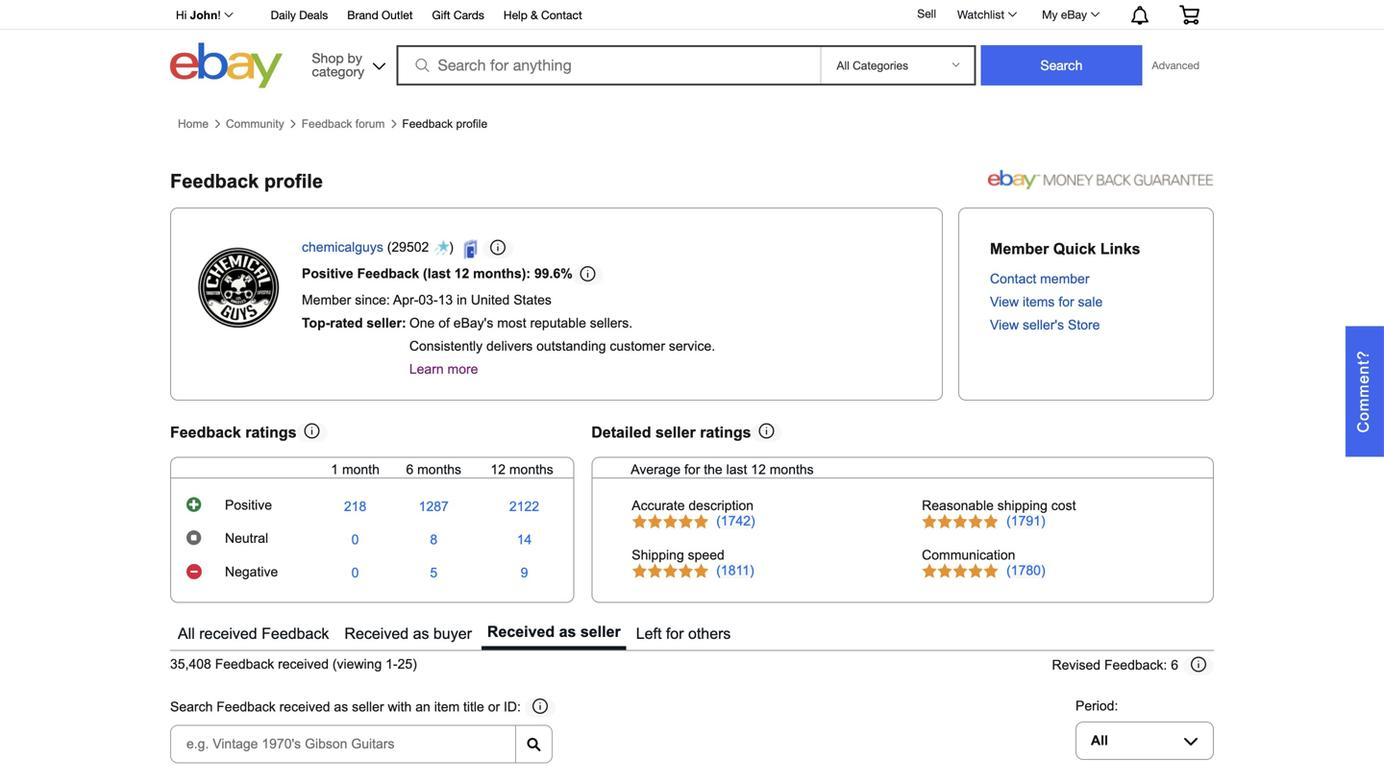 Task type: locate. For each thing, give the bounding box(es) containing it.
states
[[514, 293, 552, 308]]

brand outlet link
[[347, 5, 413, 26]]

0 vertical spatial feedback profile
[[402, 117, 488, 130]]

revised
[[1053, 658, 1101, 673]]

received up 1-
[[345, 625, 409, 643]]

all for all received feedback
[[178, 625, 195, 643]]

sell link
[[909, 7, 945, 20]]

received
[[488, 623, 555, 641], [345, 625, 409, 643]]

feedback profile for feedback profile page for chemicalguys element
[[170, 171, 323, 192]]

seller
[[656, 424, 696, 441], [581, 623, 621, 641], [352, 700, 384, 715]]

all
[[178, 625, 195, 643], [1092, 734, 1109, 749]]

2 view from the top
[[991, 318, 1020, 333]]

0 button
[[352, 533, 359, 548], [352, 566, 359, 581]]

1 vertical spatial 0 button
[[352, 566, 359, 581]]

1 horizontal spatial contact
[[991, 272, 1037, 287]]

1 vertical spatial 0
[[352, 566, 359, 581]]

1 0 from the top
[[352, 533, 359, 548]]

0 horizontal spatial received
[[345, 625, 409, 643]]

2 horizontal spatial as
[[559, 623, 577, 641]]

feedback profile link
[[402, 117, 488, 131]]

as up e.g. vintage 1970's gibson guitars text field
[[334, 700, 348, 715]]

received as seller
[[488, 623, 621, 641]]

1 vertical spatial received
[[278, 658, 329, 672]]

2 vertical spatial received
[[279, 700, 330, 715]]

watchlist link
[[947, 3, 1026, 26]]

profile for feedback profile link
[[456, 117, 488, 130]]

1 horizontal spatial ratings
[[700, 424, 752, 441]]

help & contact
[[504, 8, 583, 22]]

0 vertical spatial profile
[[456, 117, 488, 130]]

seller up average on the left of the page
[[656, 424, 696, 441]]

shop by category button
[[303, 43, 390, 84]]

all down period:
[[1092, 734, 1109, 749]]

my ebay
[[1043, 8, 1088, 21]]

0 horizontal spatial for
[[666, 625, 684, 643]]

1 vertical spatial contact
[[991, 272, 1037, 287]]

2 horizontal spatial months
[[770, 463, 814, 478]]

12 right 6 months
[[491, 463, 506, 478]]

25)
[[398, 658, 417, 672]]

29502
[[392, 240, 429, 255]]

2 horizontal spatial 12
[[751, 463, 766, 478]]

3 months from the left
[[770, 463, 814, 478]]

(1742) button
[[717, 514, 756, 530]]

for down member
[[1059, 295, 1075, 310]]

2 horizontal spatial for
[[1059, 295, 1075, 310]]

&
[[531, 8, 538, 22]]

member up the top-
[[302, 293, 351, 308]]

for left the
[[685, 463, 701, 478]]

0 vertical spatial seller
[[656, 424, 696, 441]]

1 horizontal spatial received
[[488, 623, 555, 641]]

1 vertical spatial profile
[[264, 171, 323, 192]]

for inside button
[[666, 625, 684, 643]]

0 horizontal spatial ratings
[[245, 424, 297, 441]]

cost
[[1052, 499, 1077, 514]]

1 horizontal spatial profile
[[456, 117, 488, 130]]

member inside the member since: apr-03-13 in united states top-rated seller: one of ebay's most reputable sellers. consistently delivers outstanding customer service. learn more
[[302, 293, 351, 308]]

chemicalguys link
[[302, 240, 384, 259]]

positive down chemicalguys link
[[302, 266, 354, 281]]

member since: apr-03-13 in united states top-rated seller: one of ebay's most reputable sellers. consistently delivers outstanding customer service. learn more
[[302, 293, 716, 377]]

1 vertical spatial seller
[[581, 623, 621, 641]]

seller left with
[[352, 700, 384, 715]]

0 button for 8
[[352, 533, 359, 548]]

more
[[448, 362, 478, 377]]

1 vertical spatial member
[[302, 293, 351, 308]]

1 vertical spatial positive
[[225, 498, 272, 513]]

positive up neutral
[[225, 498, 272, 513]]

0 vertical spatial 0
[[352, 533, 359, 548]]

months up 1287
[[418, 463, 462, 478]]

top-
[[302, 316, 330, 331]]

1791 ratings received on reasonable shipping cost. click to check average rating. element
[[1007, 514, 1046, 529]]

(1742)
[[717, 514, 756, 529]]

as for seller
[[559, 623, 577, 641]]

feedback:
[[1105, 658, 1168, 673]]

35,408 feedback received (viewing 1-25)
[[170, 658, 417, 672]]

average
[[631, 463, 681, 478]]

(1811) button
[[717, 564, 755, 579]]

1 horizontal spatial member
[[991, 241, 1050, 258]]

received down 9 button at the left bottom
[[488, 623, 555, 641]]

14 button
[[517, 533, 532, 548]]

shipping
[[998, 499, 1048, 514]]

1 horizontal spatial months
[[510, 463, 554, 478]]

home link
[[178, 117, 209, 131]]

8 button
[[430, 533, 438, 548]]

home
[[178, 117, 209, 130]]

for right left
[[666, 625, 684, 643]]

view seller's store link
[[991, 318, 1101, 333]]

2 horizontal spatial seller
[[656, 424, 696, 441]]

0 vertical spatial positive
[[302, 266, 354, 281]]

all up the 35,408
[[178, 625, 195, 643]]

months for 6 months
[[418, 463, 462, 478]]

1 0 button from the top
[[352, 533, 359, 548]]

218 button
[[344, 500, 367, 515]]

0 vertical spatial received
[[199, 625, 257, 643]]

all button
[[1076, 722, 1215, 761]]

6 right month
[[406, 463, 414, 478]]

contact right & on the top left of page
[[542, 8, 583, 22]]

218
[[344, 500, 367, 515]]

0 vertical spatial 6
[[406, 463, 414, 478]]

sellers.
[[590, 316, 633, 331]]

most
[[497, 316, 527, 331]]

none submit inside "shop by category" banner
[[981, 45, 1143, 86]]

daily deals link
[[271, 5, 328, 26]]

or
[[488, 700, 500, 715]]

12 right last
[[751, 463, 766, 478]]

0 vertical spatial 0 button
[[352, 533, 359, 548]]

2 0 from the top
[[352, 566, 359, 581]]

seller left left
[[581, 623, 621, 641]]

1 horizontal spatial as
[[413, 625, 429, 643]]

months up 2122
[[510, 463, 554, 478]]

profile for feedback profile page for chemicalguys element
[[264, 171, 323, 192]]

delivers
[[487, 339, 533, 354]]

positive for positive
[[225, 498, 272, 513]]

rated
[[330, 316, 363, 331]]

view left seller's
[[991, 318, 1020, 333]]

1 horizontal spatial all
[[1092, 734, 1109, 749]]

apr-
[[393, 293, 419, 308]]

all inside button
[[178, 625, 195, 643]]

contact
[[542, 8, 583, 22], [991, 272, 1037, 287]]

select the feedback time period you want to see element
[[1076, 699, 1119, 714]]

since:
[[355, 293, 390, 308]]

2 vertical spatial seller
[[352, 700, 384, 715]]

2 vertical spatial for
[[666, 625, 684, 643]]

1 ratings from the left
[[245, 424, 297, 441]]

0 horizontal spatial profile
[[264, 171, 323, 192]]

seller's
[[1023, 318, 1065, 333]]

as inside received as seller button
[[559, 623, 577, 641]]

received up the 35,408
[[199, 625, 257, 643]]

received for search
[[279, 700, 330, 715]]

accurate description
[[632, 499, 754, 514]]

all inside dropdown button
[[1092, 734, 1109, 749]]

1 horizontal spatial seller
[[581, 623, 621, 641]]

1 horizontal spatial feedback profile
[[402, 117, 488, 130]]

months right last
[[770, 463, 814, 478]]

view items for sale link
[[991, 295, 1103, 310]]

of
[[439, 316, 450, 331]]

left for others button
[[631, 619, 737, 650]]

(
[[387, 240, 392, 255]]

1 view from the top
[[991, 295, 1020, 310]]

e.g. Vintage 1970's Gibson Guitars text field
[[170, 726, 516, 764]]

as left left
[[559, 623, 577, 641]]

shipping
[[632, 548, 685, 563]]

communication
[[922, 548, 1016, 563]]

customer
[[610, 339, 666, 354]]

0 horizontal spatial feedback profile
[[170, 171, 323, 192]]

1 vertical spatial for
[[685, 463, 701, 478]]

2 0 button from the top
[[352, 566, 359, 581]]

sale
[[1079, 295, 1103, 310]]

description
[[689, 499, 754, 514]]

service.
[[669, 339, 716, 354]]

None submit
[[981, 45, 1143, 86]]

0 vertical spatial for
[[1059, 295, 1075, 310]]

received left (viewing
[[278, 658, 329, 672]]

received down 35,408 feedback received (viewing 1-25)
[[279, 700, 330, 715]]

received for 35,408
[[278, 658, 329, 672]]

member up contact member link
[[991, 241, 1050, 258]]

feedback ratings
[[170, 424, 297, 441]]

9
[[521, 566, 528, 581]]

1 horizontal spatial for
[[685, 463, 701, 478]]

6
[[406, 463, 414, 478], [1172, 658, 1179, 673]]

2 months from the left
[[510, 463, 554, 478]]

all for all
[[1092, 734, 1109, 749]]

0 vertical spatial contact
[[542, 8, 583, 22]]

1 vertical spatial feedback profile
[[170, 171, 323, 192]]

1 horizontal spatial positive
[[302, 266, 354, 281]]

1-
[[386, 658, 398, 672]]

positive
[[302, 266, 354, 281], [225, 498, 272, 513]]

1 months from the left
[[418, 463, 462, 478]]

learn more link
[[410, 362, 478, 377]]

0 vertical spatial view
[[991, 295, 1020, 310]]

as inside received as buyer button
[[413, 625, 429, 643]]

0 vertical spatial all
[[178, 625, 195, 643]]

contact up items
[[991, 272, 1037, 287]]

feedback profile right forum
[[402, 117, 488, 130]]

1287 button
[[419, 500, 449, 515]]

5 button
[[430, 566, 438, 581]]

for for average for the last 12 months
[[685, 463, 701, 478]]

0 horizontal spatial months
[[418, 463, 462, 478]]

shop
[[312, 50, 344, 66]]

1742 ratings received on accurate description. click to check average rating. element
[[717, 514, 756, 529]]

feedback profile down community 'link'
[[170, 171, 323, 192]]

1 vertical spatial view
[[991, 318, 1020, 333]]

click to go to chemicalguys ebay store image
[[464, 240, 483, 259]]

0 button for 5
[[352, 566, 359, 581]]

1 horizontal spatial 6
[[1172, 658, 1179, 673]]

12 right (last
[[455, 266, 470, 281]]

0 horizontal spatial member
[[302, 293, 351, 308]]

0 vertical spatial member
[[991, 241, 1050, 258]]

0 horizontal spatial positive
[[225, 498, 272, 513]]

1 vertical spatial all
[[1092, 734, 1109, 749]]

months for 12 months
[[510, 463, 554, 478]]

6 right feedback:
[[1172, 658, 1179, 673]]

0 horizontal spatial all
[[178, 625, 195, 643]]

2122 button
[[510, 500, 540, 515]]

last
[[727, 463, 748, 478]]

chemicalguys ( 29502
[[302, 240, 429, 255]]

as left buyer
[[413, 625, 429, 643]]

view left items
[[991, 295, 1020, 310]]

0 horizontal spatial contact
[[542, 8, 583, 22]]



Task type: describe. For each thing, give the bounding box(es) containing it.
member
[[1041, 272, 1090, 287]]

member for member since: apr-03-13 in united states top-rated seller: one of ebay's most reputable sellers. consistently delivers outstanding customer service. learn more
[[302, 293, 351, 308]]

contact member link
[[991, 272, 1090, 287]]

seller inside received as seller button
[[581, 623, 621, 641]]

received as buyer button
[[339, 619, 478, 650]]

shop by category banner
[[165, 0, 1215, 93]]

period:
[[1076, 699, 1119, 714]]

community
[[226, 117, 284, 130]]

!
[[218, 9, 221, 22]]

for inside contact member view items for sale view seller's store
[[1059, 295, 1075, 310]]

community link
[[226, 117, 284, 131]]

outlet
[[382, 8, 413, 22]]

all received feedback
[[178, 625, 329, 643]]

help
[[504, 8, 528, 22]]

detailed
[[592, 424, 652, 441]]

member quick links
[[991, 241, 1141, 258]]

my ebay link
[[1032, 3, 1109, 26]]

gift cards
[[432, 8, 485, 22]]

1811 ratings received on shipping speed. click to check average rating. element
[[717, 564, 755, 579]]

quick
[[1054, 241, 1097, 258]]

14
[[517, 533, 532, 548]]

average for the last 12 months
[[631, 463, 814, 478]]

hi
[[176, 9, 187, 22]]

feedback profile main content
[[170, 109, 1385, 784]]

one
[[410, 316, 435, 331]]

0 for 8
[[352, 533, 359, 548]]

positive for positive feedback (last 12 months): 99.6%
[[302, 266, 354, 281]]

buyer
[[434, 625, 472, 643]]

2122
[[510, 500, 540, 515]]

account navigation
[[165, 0, 1215, 30]]

detailed seller ratings
[[592, 424, 752, 441]]

items
[[1023, 295, 1055, 310]]

john
[[190, 9, 218, 22]]

search
[[170, 700, 213, 715]]

contact inside 'link'
[[542, 8, 583, 22]]

03-
[[419, 293, 438, 308]]

an
[[416, 700, 431, 715]]

links
[[1101, 241, 1141, 258]]

as for buyer
[[413, 625, 429, 643]]

comment?
[[1356, 351, 1373, 433]]

hi john !
[[176, 9, 221, 22]]

feedback score is 29502 element
[[392, 240, 429, 259]]

seller:
[[367, 316, 406, 331]]

revised feedback: 6
[[1053, 658, 1179, 673]]

others
[[689, 625, 731, 643]]

0 for 5
[[352, 566, 359, 581]]

1 month
[[331, 463, 380, 478]]

member for member quick links
[[991, 241, 1050, 258]]

item
[[434, 700, 460, 715]]

(1791) button
[[1007, 514, 1046, 530]]

store
[[1068, 318, 1101, 333]]

id:
[[504, 700, 521, 715]]

united
[[471, 293, 510, 308]]

99.6%
[[535, 266, 573, 281]]

feedback profile for feedback profile link
[[402, 117, 488, 130]]

13
[[438, 293, 453, 308]]

Search for anything text field
[[400, 47, 817, 84]]

6 months
[[406, 463, 462, 478]]

received for received as buyer
[[345, 625, 409, 643]]

0 horizontal spatial 6
[[406, 463, 414, 478]]

forum
[[356, 117, 385, 130]]

your shopping cart image
[[1179, 5, 1201, 24]]

contact inside contact member view items for sale view seller's store
[[991, 272, 1037, 287]]

received for received as seller
[[488, 623, 555, 641]]

category
[[312, 63, 365, 79]]

consistently
[[410, 339, 483, 354]]

shipping speed
[[632, 548, 725, 563]]

ebay's
[[454, 316, 494, 331]]

outstanding
[[537, 339, 606, 354]]

user profile for chemicalguys image
[[190, 242, 287, 338]]

2 ratings from the left
[[700, 424, 752, 441]]

feedback inside button
[[262, 625, 329, 643]]

comment? link
[[1346, 327, 1385, 457]]

(last
[[423, 266, 451, 281]]

feedback profile page for chemicalguys element
[[170, 171, 323, 192]]

(1791)
[[1007, 514, 1046, 529]]

received as buyer
[[345, 625, 472, 643]]

neutral
[[225, 532, 268, 546]]

ebay money back guarantee policy image
[[989, 167, 1215, 190]]

sell
[[918, 7, 937, 20]]

left
[[636, 625, 662, 643]]

(viewing
[[333, 658, 382, 672]]

0 horizontal spatial 12
[[455, 266, 470, 281]]

0 horizontal spatial as
[[334, 700, 348, 715]]

in
[[457, 293, 467, 308]]

1 horizontal spatial 12
[[491, 463, 506, 478]]

daily
[[271, 8, 296, 22]]

brand
[[347, 8, 379, 22]]

all received feedback button
[[172, 619, 335, 650]]

help & contact link
[[504, 5, 583, 26]]

speed
[[688, 548, 725, 563]]

title
[[464, 700, 485, 715]]

for for left for others
[[666, 625, 684, 643]]

left for others
[[636, 625, 731, 643]]

1 vertical spatial 6
[[1172, 658, 1179, 673]]

feedback forum link
[[302, 117, 385, 131]]

)
[[449, 240, 457, 255]]

12 months
[[491, 463, 554, 478]]

daily deals
[[271, 8, 328, 22]]

advanced
[[1153, 59, 1200, 72]]

shop by category
[[312, 50, 365, 79]]

watchlist
[[958, 8, 1005, 21]]

with
[[388, 700, 412, 715]]

reputable
[[530, 316, 587, 331]]

1780 ratings received on communication. click to check average rating. element
[[1007, 564, 1046, 579]]

received inside all received feedback button
[[199, 625, 257, 643]]

by
[[348, 50, 362, 66]]

cards
[[454, 8, 485, 22]]

0 horizontal spatial seller
[[352, 700, 384, 715]]

my
[[1043, 8, 1058, 21]]

feedback forum
[[302, 117, 385, 130]]



Task type: vqa. For each thing, say whether or not it's contained in the screenshot.


